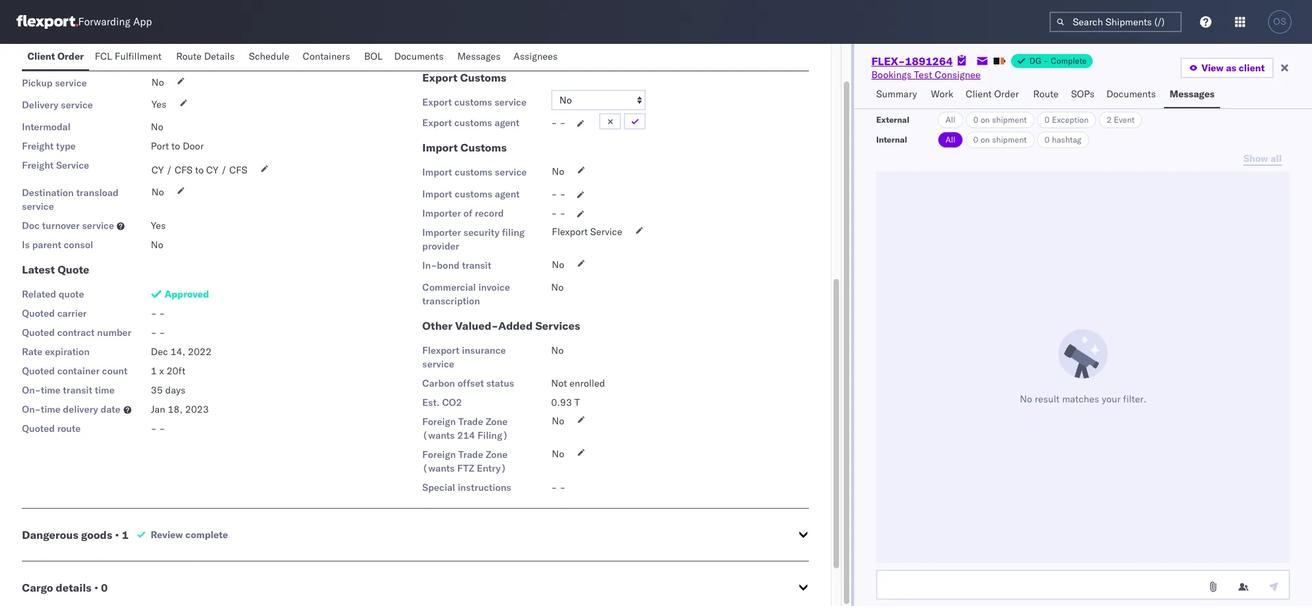 Task type: vqa. For each thing, say whether or not it's contained in the screenshot.


Task type: describe. For each thing, give the bounding box(es) containing it.
flexport insurance service
[[422, 344, 506, 370]]

approved
[[165, 288, 209, 300]]

on-time delivery date
[[22, 403, 120, 416]]

delivery
[[63, 403, 98, 416]]

record
[[475, 207, 504, 219]]

freight service
[[22, 159, 89, 171]]

filing)
[[478, 429, 508, 442]]

35
[[151, 384, 163, 396]]

freight type
[[22, 140, 76, 152]]

0 horizontal spatial to
[[172, 140, 180, 152]]

flexport for other valued-added services
[[422, 344, 460, 357]]

delivery
[[22, 99, 58, 111]]

invoice
[[479, 281, 510, 293]]

commercial invoice transcription
[[422, 281, 510, 307]]

1 vertical spatial 1 x 20ft
[[151, 365, 185, 377]]

assignees
[[514, 50, 558, 62]]

enrolled
[[570, 377, 605, 389]]

uat freight partner
[[551, 47, 642, 59]]

dec
[[151, 346, 168, 358]]

route for route details
[[176, 50, 202, 62]]

documents for the rightmost documents "button"
[[1107, 88, 1156, 100]]

summary
[[876, 88, 917, 100]]

dangerous goods • 1
[[22, 528, 129, 542]]

agent for export customs
[[495, 117, 520, 129]]

pickup
[[22, 77, 53, 89]]

jan
[[151, 403, 165, 416]]

0.93 t
[[551, 396, 580, 409]]

insurance
[[462, 344, 506, 357]]

all button for external
[[938, 112, 963, 128]]

order for right "client order" button
[[994, 88, 1019, 100]]

1 vertical spatial count
[[102, 365, 128, 377]]

on for 0 hashtag
[[981, 134, 990, 145]]

of
[[464, 207, 473, 219]]

quoted for quoted container count
[[22, 365, 55, 377]]

0 vertical spatial count
[[69, 55, 94, 67]]

service down container count
[[55, 77, 87, 89]]

foreign trade zone (wants ftz entry)
[[422, 448, 508, 475]]

parent
[[32, 239, 61, 251]]

customs for export customs
[[460, 71, 507, 84]]

shipment for 0 hashtag
[[992, 134, 1027, 145]]

0 on shipment for 0 exception
[[974, 115, 1027, 125]]

days
[[165, 384, 185, 396]]

destination for destination transload service
[[22, 187, 74, 199]]

not
[[551, 377, 567, 389]]

export for export customs service
[[422, 96, 452, 108]]

1 horizontal spatial client order button
[[961, 82, 1028, 108]]

fulfillment
[[115, 50, 162, 62]]

1 horizontal spatial client
[[966, 88, 992, 100]]

carbon
[[422, 377, 455, 389]]

app
[[133, 15, 152, 28]]

latest
[[22, 263, 55, 276]]

0 vertical spatial 1 x 20ft
[[152, 54, 186, 67]]

flex-1891264 link
[[872, 54, 953, 68]]

messages for topmost messages button
[[458, 50, 501, 62]]

is
[[22, 239, 30, 251]]

0 horizontal spatial client order button
[[22, 44, 89, 71]]

number
[[97, 326, 131, 339]]

0 on shipment for 0 hashtag
[[974, 134, 1027, 145]]

quote
[[59, 288, 84, 300]]

import for import customs
[[422, 141, 458, 154]]

client order for right "client order" button
[[966, 88, 1019, 100]]

in-
[[422, 259, 437, 272]]

(wants for foreign trade zone (wants 214 filing)
[[422, 429, 455, 442]]

service down pickup service
[[61, 99, 93, 111]]

0.93
[[551, 396, 572, 409]]

dangerous
[[22, 528, 78, 542]]

all button for internal
[[938, 132, 963, 148]]

0 vertical spatial agent
[[477, 47, 502, 59]]

status
[[486, 377, 514, 389]]

time up date
[[95, 384, 115, 396]]

sops
[[1071, 88, 1095, 100]]

route details button
[[171, 44, 243, 71]]

Search Shipments (/) text field
[[1050, 12, 1182, 32]]

service for import customs service
[[495, 166, 527, 178]]

pickup service
[[22, 77, 87, 89]]

2
[[1107, 115, 1112, 125]]

importer for importer security filing provider
[[422, 226, 461, 239]]

carrier
[[57, 307, 87, 320]]

forwarding
[[78, 15, 130, 28]]

importer of record
[[422, 207, 504, 219]]

transit for time
[[63, 384, 92, 396]]

fcl fulfillment button
[[89, 44, 171, 71]]

quoted for quoted carrier
[[22, 307, 55, 320]]

service for freight service
[[56, 159, 89, 171]]

is parent consol
[[22, 239, 93, 251]]

your
[[1102, 393, 1121, 405]]

1 horizontal spatial to
[[195, 164, 204, 176]]

all for external
[[946, 115, 956, 125]]

importer security filing provider
[[422, 226, 525, 252]]

co2
[[442, 396, 462, 409]]

delivery service
[[22, 99, 93, 111]]

other valued-added services
[[422, 319, 580, 333]]

related
[[22, 288, 56, 300]]

order for the left "client order" button
[[57, 50, 84, 62]]

1 horizontal spatial documents button
[[1101, 82, 1164, 108]]

on for 0 exception
[[981, 115, 990, 125]]

transit for bond
[[462, 259, 491, 272]]

schedule
[[249, 50, 290, 62]]

bookings test consignee
[[872, 69, 981, 81]]

matches
[[1062, 393, 1100, 405]]

turnover
[[42, 219, 80, 232]]

doc
[[22, 219, 40, 232]]

shipment for 0 exception
[[992, 115, 1027, 125]]

import customs service
[[422, 166, 527, 178]]

trade for 214
[[458, 416, 483, 428]]

1 vertical spatial 20ft
[[167, 365, 185, 377]]

0 vertical spatial 1
[[152, 54, 158, 67]]

port
[[151, 140, 169, 152]]

destination for destination agent
[[422, 47, 474, 59]]

0 exception
[[1045, 115, 1089, 125]]

client
[[1239, 62, 1265, 74]]

special
[[422, 481, 455, 494]]

customs for import customs agent
[[455, 188, 493, 200]]

route for route
[[1033, 88, 1059, 100]]

foreign for foreign trade zone (wants 214 filing)
[[422, 416, 456, 428]]

review
[[151, 529, 183, 541]]

2 cy from the left
[[206, 164, 218, 176]]

zone for foreign trade zone (wants 214 filing)
[[486, 416, 508, 428]]

schedule button
[[243, 44, 297, 71]]

transload
[[76, 187, 119, 199]]

entry)
[[477, 462, 507, 475]]

valued-
[[455, 319, 498, 333]]

flex-
[[872, 54, 905, 68]]

1 vertical spatial yes
[[151, 219, 166, 232]]

complete
[[185, 529, 228, 541]]

security
[[464, 226, 500, 239]]

export customs agent
[[422, 117, 520, 129]]

import for import customs service
[[422, 166, 452, 178]]

18,
[[168, 403, 183, 416]]

complete
[[1051, 56, 1087, 66]]

time for delivery
[[41, 403, 61, 416]]

service for doc turnover service
[[82, 219, 114, 232]]

(wants for foreign trade zone (wants ftz entry)
[[422, 462, 455, 475]]

1 / from the left
[[166, 164, 172, 176]]

service for flexport service
[[590, 226, 622, 238]]

cargo
[[22, 581, 53, 595]]



Task type: locate. For each thing, give the bounding box(es) containing it.
2 vertical spatial import
[[422, 188, 452, 200]]

0 horizontal spatial cy
[[152, 164, 164, 176]]

bol button
[[359, 44, 389, 71]]

quoted for quoted route
[[22, 422, 55, 435]]

0 vertical spatial (wants
[[422, 429, 455, 442]]

consignee
[[935, 69, 981, 81]]

0 horizontal spatial /
[[166, 164, 172, 176]]

partner
[[608, 47, 642, 59]]

test
[[914, 69, 932, 81]]

1 shipment from the top
[[992, 115, 1027, 125]]

importer inside importer security filing provider
[[422, 226, 461, 239]]

trade
[[458, 416, 483, 428], [458, 448, 483, 461]]

1 customs from the top
[[460, 71, 507, 84]]

all for internal
[[946, 134, 956, 145]]

count left fcl
[[69, 55, 94, 67]]

freight for freight type
[[22, 140, 54, 152]]

shipment left 0 hashtag
[[992, 134, 1027, 145]]

date
[[101, 403, 120, 416]]

dg - complete
[[1030, 56, 1087, 66]]

0 horizontal spatial messages
[[458, 50, 501, 62]]

1 quoted from the top
[[22, 307, 55, 320]]

shipment left 0 exception
[[992, 115, 1027, 125]]

1 vertical spatial messages
[[1170, 88, 1215, 100]]

sops button
[[1066, 82, 1101, 108]]

route
[[57, 422, 81, 435]]

1 x 20ft up 35 days at the left
[[151, 365, 185, 377]]

0 vertical spatial client order button
[[22, 44, 89, 71]]

foreign
[[422, 416, 456, 428], [422, 448, 456, 461]]

1 horizontal spatial cy
[[206, 164, 218, 176]]

freight for freight service
[[22, 159, 54, 171]]

1 all from the top
[[946, 115, 956, 125]]

as
[[1226, 62, 1237, 74]]

20ft down 'fob'
[[167, 54, 186, 67]]

1 on from the top
[[981, 115, 990, 125]]

in-bond transit
[[422, 259, 491, 272]]

assignees button
[[508, 44, 566, 71]]

0 vertical spatial zone
[[486, 416, 508, 428]]

import down export customs agent
[[422, 141, 458, 154]]

destination agent
[[422, 47, 502, 59]]

2 vertical spatial export
[[422, 117, 452, 129]]

0 vertical spatial freight
[[572, 47, 605, 59]]

2 vertical spatial agent
[[495, 188, 520, 200]]

0 vertical spatial importer
[[422, 207, 461, 219]]

on- down rate
[[22, 384, 41, 396]]

2 all button from the top
[[938, 132, 963, 148]]

2 import from the top
[[422, 166, 452, 178]]

0 on shipment left 0 hashtag
[[974, 134, 1027, 145]]

flexport service
[[552, 226, 622, 238]]

view
[[1202, 62, 1224, 74]]

agent down 'export customs service'
[[495, 117, 520, 129]]

foreign down est. co2
[[422, 416, 456, 428]]

quoted down related
[[22, 307, 55, 320]]

to down door at the top of page
[[195, 164, 204, 176]]

order down incoterms
[[57, 50, 84, 62]]

0 vertical spatial shipment
[[992, 115, 1027, 125]]

1 vertical spatial freight
[[22, 140, 54, 152]]

client down incoterms
[[27, 50, 55, 62]]

service for destination transload service
[[22, 200, 54, 213]]

flexport inside flexport insurance service
[[422, 344, 460, 357]]

to right port
[[172, 140, 180, 152]]

1 horizontal spatial destination
[[422, 47, 474, 59]]

1 vertical spatial destination
[[22, 187, 74, 199]]

0 vertical spatial order
[[57, 50, 84, 62]]

messages
[[458, 50, 501, 62], [1170, 88, 1215, 100]]

1 cy from the left
[[152, 164, 164, 176]]

on- for on-time delivery date
[[22, 403, 41, 416]]

2023
[[185, 403, 209, 416]]

forwarding app
[[78, 15, 152, 28]]

2 cfs from the left
[[229, 164, 247, 176]]

1 horizontal spatial count
[[102, 365, 128, 377]]

trade for ftz
[[458, 448, 483, 461]]

client order for the left "client order" button
[[27, 50, 84, 62]]

trade up ftz
[[458, 448, 483, 461]]

offset
[[458, 377, 484, 389]]

count right container
[[102, 365, 128, 377]]

2 on from the top
[[981, 134, 990, 145]]

0 on shipment
[[974, 115, 1027, 125], [974, 134, 1027, 145]]

0 horizontal spatial transit
[[63, 384, 92, 396]]

2 shipment from the top
[[992, 134, 1027, 145]]

0 vertical spatial 0 on shipment
[[974, 115, 1027, 125]]

documents for topmost documents "button"
[[394, 50, 444, 62]]

all
[[946, 115, 956, 125], [946, 134, 956, 145]]

customs down 'export customs service'
[[454, 117, 492, 129]]

destination inside destination transload service
[[22, 187, 74, 199]]

• right goods
[[115, 528, 119, 542]]

foreign inside foreign trade zone (wants 214 filing)
[[422, 416, 456, 428]]

importer up the provider on the top
[[422, 226, 461, 239]]

bol
[[364, 50, 383, 62]]

2 0 on shipment from the top
[[974, 134, 1027, 145]]

1 export from the top
[[422, 71, 458, 84]]

•
[[115, 528, 119, 542], [94, 581, 98, 595]]

customs for import customs
[[461, 141, 507, 154]]

flexport down the other
[[422, 344, 460, 357]]

service up export customs agent
[[495, 96, 527, 108]]

services
[[536, 319, 580, 333]]

• for details
[[94, 581, 98, 595]]

foreign inside the foreign trade zone (wants ftz entry)
[[422, 448, 456, 461]]

destination up export customs at the left of the page
[[422, 47, 474, 59]]

0 horizontal spatial •
[[94, 581, 98, 595]]

0 vertical spatial destination
[[422, 47, 474, 59]]

1 vertical spatial 1
[[151, 365, 157, 377]]

cargo details • 0
[[22, 581, 108, 595]]

consol
[[64, 239, 93, 251]]

customs up import customs service
[[461, 141, 507, 154]]

incoterms
[[22, 36, 67, 48]]

service for export customs service
[[495, 96, 527, 108]]

doc turnover service
[[22, 219, 114, 232]]

1 vertical spatial client
[[966, 88, 992, 100]]

documents up event
[[1107, 88, 1156, 100]]

quoted up rate
[[22, 326, 55, 339]]

export down export customs at the left of the page
[[422, 96, 452, 108]]

1 x 20ft down 'fob'
[[152, 54, 186, 67]]

0 horizontal spatial cfs
[[175, 164, 193, 176]]

client order down consignee
[[966, 88, 1019, 100]]

0 horizontal spatial client
[[27, 50, 55, 62]]

client order down incoterms
[[27, 50, 84, 62]]

1 horizontal spatial order
[[994, 88, 1019, 100]]

added
[[498, 319, 533, 333]]

1 cfs from the left
[[175, 164, 193, 176]]

transcription
[[422, 295, 480, 307]]

1 horizontal spatial messages
[[1170, 88, 1215, 100]]

related quote
[[22, 288, 84, 300]]

1891264
[[905, 54, 953, 68]]

freight down the intermodal at left top
[[22, 140, 54, 152]]

2 zone from the top
[[486, 448, 508, 461]]

t
[[575, 396, 580, 409]]

details
[[56, 581, 92, 595]]

1 zone from the top
[[486, 416, 508, 428]]

2 export from the top
[[422, 96, 452, 108]]

1 vertical spatial (wants
[[422, 462, 455, 475]]

client order button up pickup service
[[22, 44, 89, 71]]

1 importer from the top
[[422, 207, 461, 219]]

(wants inside foreign trade zone (wants 214 filing)
[[422, 429, 455, 442]]

1 right goods
[[122, 528, 129, 542]]

flexport right filing
[[552, 226, 588, 238]]

customs for import customs service
[[455, 166, 493, 178]]

transit down importer security filing provider
[[462, 259, 491, 272]]

client
[[27, 50, 55, 62], [966, 88, 992, 100]]

1 vertical spatial shipment
[[992, 134, 1027, 145]]

0 vertical spatial trade
[[458, 416, 483, 428]]

0
[[974, 115, 979, 125], [1045, 115, 1050, 125], [974, 134, 979, 145], [1045, 134, 1050, 145], [101, 581, 108, 595]]

1 horizontal spatial cfs
[[229, 164, 247, 176]]

0 on shipment down consignee
[[974, 115, 1027, 125]]

trade inside foreign trade zone (wants 214 filing)
[[458, 416, 483, 428]]

None text field
[[876, 570, 1291, 600]]

1 horizontal spatial service
[[590, 226, 622, 238]]

summary button
[[871, 82, 926, 108]]

service inside flexport insurance service
[[422, 358, 454, 370]]

no result matches your filter.
[[1020, 393, 1147, 405]]

customs up import customs agent
[[455, 166, 493, 178]]

flexport for importer security filing provider
[[552, 226, 588, 238]]

0 horizontal spatial destination
[[22, 187, 74, 199]]

service inside destination transload service
[[22, 200, 54, 213]]

fcl fulfillment
[[95, 50, 162, 62]]

1 trade from the top
[[458, 416, 483, 428]]

destination down freight service
[[22, 187, 74, 199]]

trade up 214
[[458, 416, 483, 428]]

1 vertical spatial foreign
[[422, 448, 456, 461]]

1 vertical spatial on-
[[22, 403, 41, 416]]

0 horizontal spatial service
[[56, 159, 89, 171]]

1 vertical spatial export
[[422, 96, 452, 108]]

0 horizontal spatial client order
[[27, 50, 84, 62]]

time up quoted route
[[41, 403, 61, 416]]

messages up export customs at the left of the page
[[458, 50, 501, 62]]

order left route button
[[994, 88, 1019, 100]]

bookings test consignee link
[[872, 68, 981, 82]]

route up 0 exception
[[1033, 88, 1059, 100]]

1 horizontal spatial route
[[1033, 88, 1059, 100]]

zone for foreign trade zone (wants ftz entry)
[[486, 448, 508, 461]]

0 vertical spatial client
[[27, 50, 55, 62]]

agent up export customs at the left of the page
[[477, 47, 502, 59]]

0 horizontal spatial route
[[176, 50, 202, 62]]

2 vertical spatial 1
[[122, 528, 129, 542]]

0 horizontal spatial flexport
[[422, 344, 460, 357]]

1 vertical spatial 0 on shipment
[[974, 134, 1027, 145]]

1 vertical spatial all button
[[938, 132, 963, 148]]

customs for export customs agent
[[454, 117, 492, 129]]

1 x 20ft
[[152, 54, 186, 67], [151, 365, 185, 377]]

customs up export customs agent
[[454, 96, 492, 108]]

customs for export customs service
[[454, 96, 492, 108]]

zone up entry)
[[486, 448, 508, 461]]

1 foreign from the top
[[422, 416, 456, 428]]

on- for on-time transit time
[[22, 384, 41, 396]]

1 vertical spatial zone
[[486, 448, 508, 461]]

service for flexport insurance service
[[422, 358, 454, 370]]

1 horizontal spatial •
[[115, 528, 119, 542]]

ftz
[[457, 462, 475, 475]]

1 vertical spatial transit
[[63, 384, 92, 396]]

documents button right bol
[[389, 44, 452, 71]]

1 vertical spatial to
[[195, 164, 204, 176]]

0 vertical spatial messages button
[[452, 44, 508, 71]]

1 horizontal spatial /
[[221, 164, 227, 176]]

1 all button from the top
[[938, 112, 963, 128]]

1 vertical spatial client order
[[966, 88, 1019, 100]]

1 vertical spatial all
[[946, 134, 956, 145]]

foreign for foreign trade zone (wants ftz entry)
[[422, 448, 456, 461]]

route inside button
[[1033, 88, 1059, 100]]

quoted left route
[[22, 422, 55, 435]]

0 vertical spatial x
[[160, 54, 165, 67]]

filing
[[502, 226, 525, 239]]

4 quoted from the top
[[22, 422, 55, 435]]

time
[[41, 384, 61, 396], [95, 384, 115, 396], [41, 403, 61, 416]]

• for goods
[[115, 528, 119, 542]]

internal
[[876, 134, 907, 145]]

export customs
[[422, 71, 507, 84]]

service up import customs agent
[[495, 166, 527, 178]]

1
[[152, 54, 158, 67], [151, 365, 157, 377], [122, 528, 129, 542]]

goods
[[81, 528, 112, 542]]

1 horizontal spatial messages button
[[1164, 82, 1220, 108]]

0 vertical spatial documents button
[[389, 44, 452, 71]]

zone up filing)
[[486, 416, 508, 428]]

2 foreign from the top
[[422, 448, 456, 461]]

time up on-time delivery date
[[41, 384, 61, 396]]

1 vertical spatial messages button
[[1164, 82, 1220, 108]]

importer for importer of record
[[422, 207, 461, 219]]

container
[[22, 55, 66, 67]]

intermodal
[[22, 121, 71, 133]]

0 vertical spatial import
[[422, 141, 458, 154]]

review complete
[[151, 529, 228, 541]]

x down dec
[[159, 365, 164, 377]]

client order button down consignee
[[961, 82, 1028, 108]]

freight right uat
[[572, 47, 605, 59]]

jan 18, 2023
[[151, 403, 209, 416]]

messages button down view
[[1164, 82, 1220, 108]]

1 vertical spatial service
[[590, 226, 622, 238]]

quoted down rate
[[22, 365, 55, 377]]

on-
[[22, 384, 41, 396], [22, 403, 41, 416]]

2 trade from the top
[[458, 448, 483, 461]]

zone inside the foreign trade zone (wants ftz entry)
[[486, 448, 508, 461]]

customs up of
[[455, 188, 493, 200]]

1 horizontal spatial transit
[[462, 259, 491, 272]]

(wants inside the foreign trade zone (wants ftz entry)
[[422, 462, 455, 475]]

1 horizontal spatial client order
[[966, 88, 1019, 100]]

1 vertical spatial documents button
[[1101, 82, 1164, 108]]

exception
[[1052, 115, 1089, 125]]

20ft up days
[[167, 365, 185, 377]]

2 quoted from the top
[[22, 326, 55, 339]]

0 vertical spatial transit
[[462, 259, 491, 272]]

other
[[422, 319, 453, 333]]

quoted for quoted contract number
[[22, 326, 55, 339]]

service up consol
[[82, 219, 114, 232]]

export for export customs
[[422, 71, 458, 84]]

x down 'fob'
[[160, 54, 165, 67]]

to
[[172, 140, 180, 152], [195, 164, 204, 176]]

zone inside foreign trade zone (wants 214 filing)
[[486, 416, 508, 428]]

import
[[422, 141, 458, 154], [422, 166, 452, 178], [422, 188, 452, 200]]

view as client button
[[1181, 58, 1274, 78]]

1 vertical spatial order
[[994, 88, 1019, 100]]

containers
[[303, 50, 350, 62]]

1 vertical spatial •
[[94, 581, 98, 595]]

service up carbon
[[422, 358, 454, 370]]

2 / from the left
[[221, 164, 227, 176]]

0 horizontal spatial documents button
[[389, 44, 452, 71]]

2 customs from the top
[[461, 141, 507, 154]]

1 0 on shipment from the top
[[974, 115, 1027, 125]]

1 vertical spatial agent
[[495, 117, 520, 129]]

1 vertical spatial route
[[1033, 88, 1059, 100]]

expiration
[[45, 346, 90, 358]]

1 (wants from the top
[[422, 429, 455, 442]]

bond
[[437, 259, 460, 272]]

door
[[183, 140, 204, 152]]

time for transit
[[41, 384, 61, 396]]

route inside button
[[176, 50, 202, 62]]

0 vertical spatial client order
[[27, 50, 84, 62]]

messages button up 'export customs service'
[[452, 44, 508, 71]]

(wants left 214
[[422, 429, 455, 442]]

dg
[[1030, 56, 1042, 66]]

import customs agent
[[422, 188, 520, 200]]

2 event
[[1107, 115, 1135, 125]]

est. co2
[[422, 396, 462, 409]]

2 on- from the top
[[22, 403, 41, 416]]

messages down view
[[1170, 88, 1215, 100]]

2 importer from the top
[[422, 226, 461, 239]]

1 vertical spatial documents
[[1107, 88, 1156, 100]]

(wants up special
[[422, 462, 455, 475]]

0 vertical spatial 20ft
[[167, 54, 186, 67]]

flexport. image
[[16, 15, 78, 29]]

2022
[[188, 346, 212, 358]]

1 vertical spatial importer
[[422, 226, 461, 239]]

1 import from the top
[[422, 141, 458, 154]]

importer left of
[[422, 207, 461, 219]]

0 vertical spatial all
[[946, 115, 956, 125]]

freight down freight type
[[22, 159, 54, 171]]

3 export from the top
[[422, 117, 452, 129]]

export down destination agent
[[422, 71, 458, 84]]

client down consignee
[[966, 88, 992, 100]]

import down import customs
[[422, 166, 452, 178]]

0 vertical spatial all button
[[938, 112, 963, 128]]

0 vertical spatial export
[[422, 71, 458, 84]]

agent for import customs
[[495, 188, 520, 200]]

quoted container count
[[22, 365, 128, 377]]

0 vertical spatial customs
[[460, 71, 507, 84]]

2 (wants from the top
[[422, 462, 455, 475]]

on- up quoted route
[[22, 403, 41, 416]]

0 horizontal spatial count
[[69, 55, 94, 67]]

0 vertical spatial yes
[[152, 98, 166, 110]]

agent up record
[[495, 188, 520, 200]]

dec 14, 2022
[[151, 346, 212, 358]]

• right 'details' on the bottom left of the page
[[94, 581, 98, 595]]

carbon offset status
[[422, 377, 514, 389]]

0 horizontal spatial messages button
[[452, 44, 508, 71]]

trade inside the foreign trade zone (wants ftz entry)
[[458, 448, 483, 461]]

1 up 35
[[151, 365, 157, 377]]

export for export customs agent
[[422, 117, 452, 129]]

import up importer of record
[[422, 188, 452, 200]]

hashtag
[[1052, 134, 1082, 145]]

documents button
[[389, 44, 452, 71], [1101, 82, 1164, 108]]

0 vertical spatial on
[[981, 115, 990, 125]]

transit down container
[[63, 384, 92, 396]]

0 vertical spatial messages
[[458, 50, 501, 62]]

0 vertical spatial flexport
[[552, 226, 588, 238]]

0 vertical spatial on-
[[22, 384, 41, 396]]

documents right "bol" button
[[394, 50, 444, 62]]

route left "details"
[[176, 50, 202, 62]]

export up import customs
[[422, 117, 452, 129]]

customs up 'export customs service'
[[460, 71, 507, 84]]

import for import customs agent
[[422, 188, 452, 200]]

1 vertical spatial x
[[159, 365, 164, 377]]

documents
[[394, 50, 444, 62], [1107, 88, 1156, 100]]

1 on- from the top
[[22, 384, 41, 396]]

3 quoted from the top
[[22, 365, 55, 377]]

1 horizontal spatial documents
[[1107, 88, 1156, 100]]

uat freight partner link
[[551, 46, 660, 60]]

1 vertical spatial client order button
[[961, 82, 1028, 108]]

documents button up event
[[1101, 82, 1164, 108]]

foreign up special
[[422, 448, 456, 461]]

2 all from the top
[[946, 134, 956, 145]]

0 vertical spatial foreign
[[422, 416, 456, 428]]

1 vertical spatial flexport
[[422, 344, 460, 357]]

port to door
[[151, 140, 204, 152]]

service up doc
[[22, 200, 54, 213]]

rate expiration
[[22, 346, 90, 358]]

1 horizontal spatial flexport
[[552, 226, 588, 238]]

messages for messages button to the bottom
[[1170, 88, 1215, 100]]

1 down 'fob'
[[152, 54, 158, 67]]

3 import from the top
[[422, 188, 452, 200]]



